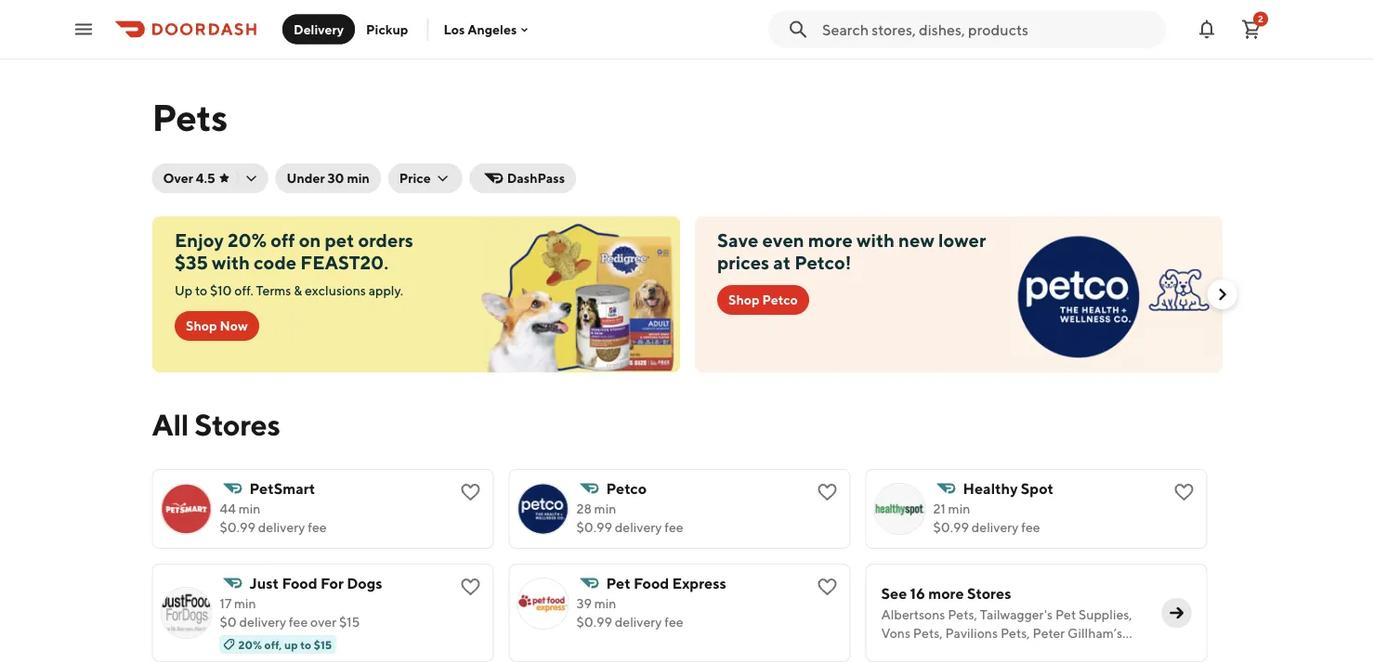 Task type: describe. For each thing, give the bounding box(es) containing it.
food for just
[[282, 575, 318, 592]]

under
[[287, 171, 325, 186]]

save even more with new lower prices at petco!
[[717, 230, 986, 274]]

feast20.
[[300, 252, 388, 274]]

over
[[310, 615, 336, 630]]

code
[[253, 252, 296, 274]]

dashpass
[[507, 171, 565, 186]]

exclusions
[[304, 283, 366, 298]]

20% off, up to $15
[[238, 638, 332, 651]]

nutrition
[[881, 644, 935, 660]]

sprouts
[[1081, 644, 1127, 660]]

0 horizontal spatial stores
[[194, 407, 280, 442]]

39 min $0.99 delivery fee
[[577, 596, 683, 630]]

up
[[284, 638, 298, 651]]

0 vertical spatial pet
[[606, 575, 631, 592]]

delivery for pet food express
[[615, 615, 662, 630]]

21 min $0.99 delivery fee
[[933, 501, 1040, 535]]

petsmart
[[249, 480, 315, 498]]

walgreens
[[1033, 663, 1097, 663]]

1 vertical spatial $15
[[314, 638, 332, 651]]

los angeles button
[[444, 22, 532, 37]]

shop now button
[[174, 311, 259, 341]]

healthy spot
[[963, 480, 1054, 498]]

2 horizontal spatial pets,
[[1001, 626, 1030, 641]]

min for pet food express
[[595, 596, 617, 611]]

tailwagger's
[[980, 607, 1053, 623]]

shop now
[[185, 318, 247, 334]]

off.
[[234, 283, 253, 298]]

spot
[[1021, 480, 1054, 498]]

vons
[[881, 626, 911, 641]]

shop petco button
[[717, 285, 809, 315]]

price
[[399, 171, 431, 186]]

dogs
[[347, 575, 382, 592]]

1 vertical spatial to
[[300, 638, 311, 651]]

on
[[298, 230, 320, 251]]

open menu image
[[72, 18, 95, 40]]

min for healthy spot
[[948, 501, 970, 517]]

farmers
[[881, 663, 929, 663]]

$0.99 for petsmart
[[220, 520, 256, 535]]

pickup
[[366, 21, 408, 37]]

albertsons
[[881, 607, 945, 623]]

more for stores
[[928, 585, 964, 603]]

1 vertical spatial petco
[[606, 480, 647, 498]]

now
[[219, 318, 247, 334]]

$0
[[220, 615, 237, 630]]

$15 inside 17 min $0 delivery fee over $15
[[339, 615, 360, 630]]

terms
[[255, 283, 291, 298]]

pets
[[152, 95, 227, 139]]

at
[[773, 252, 790, 274]]

aid,
[[1007, 663, 1031, 663]]

see 16 more stores albertsons pets, tailwagger's pet supplies, vons pets, pavilions pets, peter gillham's nutrition center, cvs, dashmart, sprouts farmers market, rite aid, walgreens
[[881, 585, 1132, 663]]

click to add this store to your saved list image for just food for dogs
[[459, 576, 482, 598]]

off
[[270, 230, 295, 251]]

2
[[1258, 13, 1264, 24]]

$0.99 for pet food express
[[577, 615, 612, 630]]

17
[[220, 596, 232, 611]]

delivery for petsmart
[[258, 520, 305, 535]]

min for petco
[[594, 501, 616, 517]]

apply.
[[368, 283, 403, 298]]

click to add this store to your saved list image
[[459, 481, 482, 504]]

pavilions
[[945, 626, 998, 641]]

express
[[672, 575, 726, 592]]

for
[[321, 575, 344, 592]]

fee for petco
[[664, 520, 683, 535]]

1 items, open order cart image
[[1240, 18, 1263, 40]]

fee for healthy spot
[[1021, 520, 1040, 535]]

enjoy 20% off on pet orders $35 with code feast20. up to $10 off. terms & exclusions apply.
[[174, 230, 413, 298]]

delivery
[[294, 21, 344, 37]]

more for with
[[808, 230, 852, 251]]

see
[[881, 585, 907, 603]]

pet inside see 16 more stores albertsons pets, tailwagger's pet supplies, vons pets, pavilions pets, peter gillham's nutrition center, cvs, dashmart, sprouts farmers market, rite aid, walgreens
[[1055, 607, 1076, 623]]

angeles
[[468, 22, 517, 37]]

over
[[163, 171, 193, 186]]

see all image
[[1168, 604, 1186, 623]]

pet food express
[[606, 575, 726, 592]]

peter
[[1033, 626, 1065, 641]]

1 vertical spatial 20%
[[238, 638, 262, 651]]

$0.99 for petco
[[577, 520, 612, 535]]

1 horizontal spatial pets,
[[948, 607, 977, 623]]

orders
[[358, 230, 413, 251]]

center,
[[938, 644, 982, 660]]

to inside enjoy 20% off on pet orders $35 with code feast20. up to $10 off. terms & exclusions apply.
[[195, 283, 207, 298]]

2 button
[[1233, 11, 1270, 48]]

17 min $0 delivery fee over $15
[[220, 596, 360, 630]]

$35
[[174, 252, 208, 274]]

click to add this store to your saved list image for healthy spot
[[1173, 481, 1195, 504]]

supplies,
[[1079, 607, 1132, 623]]

fee for pet food express
[[664, 615, 683, 630]]

pet
[[324, 230, 354, 251]]

28
[[577, 501, 592, 517]]

delivery for healthy spot
[[972, 520, 1019, 535]]

click to add this store to your saved list image for pet food express
[[816, 576, 839, 598]]



Task type: locate. For each thing, give the bounding box(es) containing it.
delivery down pet food express
[[615, 615, 662, 630]]

fee inside 21 min $0.99 delivery fee
[[1021, 520, 1040, 535]]

stores up tailwagger's
[[967, 585, 1011, 603]]

delivery inside 21 min $0.99 delivery fee
[[972, 520, 1019, 535]]

food up 17 min $0 delivery fee over $15
[[282, 575, 318, 592]]

1 vertical spatial pet
[[1055, 607, 1076, 623]]

with inside save even more with new lower prices at petco!
[[856, 230, 894, 251]]

shop
[[728, 292, 759, 308], [185, 318, 217, 334]]

$15
[[339, 615, 360, 630], [314, 638, 332, 651]]

delivery up off,
[[239, 615, 286, 630]]

up
[[174, 283, 192, 298]]

min inside 39 min $0.99 delivery fee
[[595, 596, 617, 611]]

$0.99 for healthy spot
[[933, 520, 969, 535]]

0 vertical spatial to
[[195, 283, 207, 298]]

stores inside see 16 more stores albertsons pets, tailwagger's pet supplies, vons pets, pavilions pets, peter gillham's nutrition center, cvs, dashmart, sprouts farmers market, rite aid, walgreens
[[967, 585, 1011, 603]]

to
[[195, 283, 207, 298], [300, 638, 311, 651]]

0 horizontal spatial pet
[[606, 575, 631, 592]]

20% left off
[[227, 230, 266, 251]]

petco inside button
[[762, 292, 797, 308]]

44
[[220, 501, 236, 517]]

dashpass button
[[470, 164, 576, 193]]

under 30 min button
[[276, 164, 381, 193]]

1 horizontal spatial stores
[[967, 585, 1011, 603]]

pet up 39 min $0.99 delivery fee
[[606, 575, 631, 592]]

more up petco!
[[808, 230, 852, 251]]

0 vertical spatial with
[[856, 230, 894, 251]]

0 horizontal spatial more
[[808, 230, 852, 251]]

1 horizontal spatial more
[[928, 585, 964, 603]]

los angeles
[[444, 22, 517, 37]]

delivery for just food for dogs
[[239, 615, 286, 630]]

food
[[282, 575, 318, 592], [634, 575, 669, 592]]

16
[[910, 585, 925, 603]]

0 horizontal spatial petco
[[606, 480, 647, 498]]

under 30 min
[[287, 171, 370, 186]]

market,
[[932, 663, 977, 663]]

1 food from the left
[[282, 575, 318, 592]]

delivery down healthy
[[972, 520, 1019, 535]]

dashmart,
[[1017, 644, 1078, 660]]

1 horizontal spatial to
[[300, 638, 311, 651]]

click to add this store to your saved list image for petco
[[816, 481, 839, 504]]

4.5
[[196, 171, 215, 186]]

1 horizontal spatial with
[[856, 230, 894, 251]]

min for petsmart
[[238, 501, 260, 517]]

more right 16
[[928, 585, 964, 603]]

21
[[933, 501, 946, 517]]

0 vertical spatial more
[[808, 230, 852, 251]]

min inside button
[[347, 171, 370, 186]]

min inside 17 min $0 delivery fee over $15
[[234, 596, 256, 611]]

$0.99 down 39
[[577, 615, 612, 630]]

1 horizontal spatial $15
[[339, 615, 360, 630]]

off,
[[264, 638, 282, 651]]

healthy
[[963, 480, 1018, 498]]

0 vertical spatial shop
[[728, 292, 759, 308]]

fee down spot
[[1021, 520, 1040, 535]]

0 horizontal spatial to
[[195, 283, 207, 298]]

pets,
[[948, 607, 977, 623], [913, 626, 943, 641], [1001, 626, 1030, 641]]

with up $10
[[211, 252, 249, 274]]

0 horizontal spatial food
[[282, 575, 318, 592]]

rite
[[980, 663, 1004, 663]]

gillham's
[[1068, 626, 1123, 641]]

with left new
[[856, 230, 894, 251]]

prices
[[717, 252, 769, 274]]

shop petco
[[728, 292, 797, 308]]

all stores
[[152, 407, 280, 442]]

min right 17
[[234, 596, 256, 611]]

pickup button
[[355, 14, 419, 44]]

$15 down over at the left of page
[[314, 638, 332, 651]]

min inside the '44 min $0.99 delivery fee'
[[238, 501, 260, 517]]

&
[[293, 283, 302, 298]]

food for pet
[[634, 575, 669, 592]]

0 vertical spatial petco
[[762, 292, 797, 308]]

more inside save even more with new lower prices at petco!
[[808, 230, 852, 251]]

min right 21
[[948, 501, 970, 517]]

min inside 21 min $0.99 delivery fee
[[948, 501, 970, 517]]

price button
[[388, 164, 462, 193]]

min right 30
[[347, 171, 370, 186]]

fee up up
[[289, 615, 308, 630]]

2 food from the left
[[634, 575, 669, 592]]

20%
[[227, 230, 266, 251], [238, 638, 262, 651]]

$0.99 down "28"
[[577, 520, 612, 535]]

44 min $0.99 delivery fee
[[220, 501, 327, 535]]

$15 right over at the left of page
[[339, 615, 360, 630]]

next button of carousel image
[[1213, 285, 1232, 304]]

28 min $0.99 delivery fee
[[577, 501, 683, 535]]

stores
[[194, 407, 280, 442], [967, 585, 1011, 603]]

just food for dogs
[[249, 575, 382, 592]]

shop for shop petco
[[728, 292, 759, 308]]

food up 39 min $0.99 delivery fee
[[634, 575, 669, 592]]

cvs,
[[984, 644, 1014, 660]]

petco up 28 min $0.99 delivery fee
[[606, 480, 647, 498]]

0 horizontal spatial $15
[[314, 638, 332, 651]]

$0.99 down the 44
[[220, 520, 256, 535]]

0 horizontal spatial with
[[211, 252, 249, 274]]

min right "28"
[[594, 501, 616, 517]]

shop down prices
[[728, 292, 759, 308]]

$0.99 down 21
[[933, 520, 969, 535]]

petco!
[[794, 252, 851, 274]]

delivery inside 39 min $0.99 delivery fee
[[615, 615, 662, 630]]

more inside see 16 more stores albertsons pets, tailwagger's pet supplies, vons pets, pavilions pets, peter gillham's nutrition center, cvs, dashmart, sprouts farmers market, rite aid, walgreens
[[928, 585, 964, 603]]

fee up pet food express
[[664, 520, 683, 535]]

20% inside enjoy 20% off on pet orders $35 with code feast20. up to $10 off. terms & exclusions apply.
[[227, 230, 266, 251]]

1 vertical spatial stores
[[967, 585, 1011, 603]]

1 horizontal spatial shop
[[728, 292, 759, 308]]

0 horizontal spatial shop
[[185, 318, 217, 334]]

all
[[152, 407, 189, 442]]

1 vertical spatial with
[[211, 252, 249, 274]]

0 vertical spatial stores
[[194, 407, 280, 442]]

$0.99 inside the '44 min $0.99 delivery fee'
[[220, 520, 256, 535]]

click to add this store to your saved list image
[[816, 481, 839, 504], [1173, 481, 1195, 504], [459, 576, 482, 598], [816, 576, 839, 598]]

fee
[[308, 520, 327, 535], [664, 520, 683, 535], [1021, 520, 1040, 535], [289, 615, 308, 630], [664, 615, 683, 630]]

delivery
[[258, 520, 305, 535], [615, 520, 662, 535], [972, 520, 1019, 535], [239, 615, 286, 630], [615, 615, 662, 630]]

Store search: begin typing to search for stores available on DoorDash text field
[[822, 19, 1155, 39]]

delivery down petsmart
[[258, 520, 305, 535]]

$0.99 inside 28 min $0.99 delivery fee
[[577, 520, 612, 535]]

fee down pet food express
[[664, 615, 683, 630]]

save
[[717, 230, 758, 251]]

$0.99
[[220, 520, 256, 535], [577, 520, 612, 535], [933, 520, 969, 535], [577, 615, 612, 630]]

shop for shop now
[[185, 318, 217, 334]]

$0.99 inside 39 min $0.99 delivery fee
[[577, 615, 612, 630]]

over 4.5 button
[[152, 164, 268, 193]]

delivery inside 17 min $0 delivery fee over $15
[[239, 615, 286, 630]]

stores right all
[[194, 407, 280, 442]]

fee inside 39 min $0.99 delivery fee
[[664, 615, 683, 630]]

even
[[762, 230, 804, 251]]

min for just food for dogs
[[234, 596, 256, 611]]

new
[[898, 230, 934, 251]]

fee for just food for dogs
[[289, 615, 308, 630]]

petco
[[762, 292, 797, 308], [606, 480, 647, 498]]

20% left off,
[[238, 638, 262, 651]]

delivery for petco
[[615, 520, 662, 535]]

$0.99 inside 21 min $0.99 delivery fee
[[933, 520, 969, 535]]

39
[[577, 596, 592, 611]]

0 vertical spatial $15
[[339, 615, 360, 630]]

pet up "peter"
[[1055, 607, 1076, 623]]

pets, down albertsons
[[913, 626, 943, 641]]

pets, up pavilions
[[948, 607, 977, 623]]

fee down petsmart
[[308, 520, 327, 535]]

with inside enjoy 20% off on pet orders $35 with code feast20. up to $10 off. terms & exclusions apply.
[[211, 252, 249, 274]]

fee inside 28 min $0.99 delivery fee
[[664, 520, 683, 535]]

1 vertical spatial shop
[[185, 318, 217, 334]]

more
[[808, 230, 852, 251], [928, 585, 964, 603]]

0 horizontal spatial pets,
[[913, 626, 943, 641]]

fee for petsmart
[[308, 520, 327, 535]]

1 horizontal spatial pet
[[1055, 607, 1076, 623]]

over 4.5
[[163, 171, 215, 186]]

petco down at
[[762, 292, 797, 308]]

30
[[328, 171, 344, 186]]

min right the 44
[[238, 501, 260, 517]]

1 vertical spatial more
[[928, 585, 964, 603]]

min
[[347, 171, 370, 186], [238, 501, 260, 517], [594, 501, 616, 517], [948, 501, 970, 517], [234, 596, 256, 611], [595, 596, 617, 611]]

1 horizontal spatial food
[[634, 575, 669, 592]]

$10
[[209, 283, 231, 298]]

0 vertical spatial 20%
[[227, 230, 266, 251]]

delivery up pet food express
[[615, 520, 662, 535]]

with
[[856, 230, 894, 251], [211, 252, 249, 274]]

pets, down tailwagger's
[[1001, 626, 1030, 641]]

delivery inside the '44 min $0.99 delivery fee'
[[258, 520, 305, 535]]

notification bell image
[[1196, 18, 1218, 40]]

fee inside 17 min $0 delivery fee over $15
[[289, 615, 308, 630]]

fee inside the '44 min $0.99 delivery fee'
[[308, 520, 327, 535]]

min right 39
[[595, 596, 617, 611]]

enjoy
[[174, 230, 223, 251]]

1 horizontal spatial petco
[[762, 292, 797, 308]]

min inside 28 min $0.99 delivery fee
[[594, 501, 616, 517]]

los
[[444, 22, 465, 37]]

delivery button
[[282, 14, 355, 44]]

just
[[249, 575, 279, 592]]

delivery inside 28 min $0.99 delivery fee
[[615, 520, 662, 535]]

shop left now
[[185, 318, 217, 334]]

lower
[[938, 230, 986, 251]]



Task type: vqa. For each thing, say whether or not it's contained in the screenshot.
the middle the Pets,
yes



